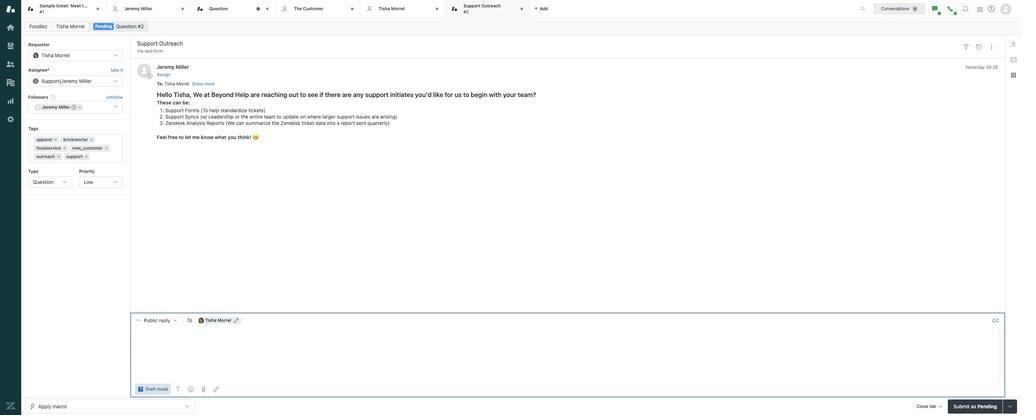 Task type: describe. For each thing, give the bounding box(es) containing it.
jeremy miller link
[[157, 64, 189, 70]]

entire
[[250, 114, 263, 120]]

know
[[201, 134, 214, 140]]

unfollow
[[106, 95, 123, 100]]

(w/
[[200, 114, 207, 120]]

to left let
[[179, 134, 184, 140]]

close tab button
[[914, 400, 946, 415]]

reporting image
[[6, 96, 15, 106]]

to right team
[[277, 114, 282, 120]]

#2 inside secondary element
[[138, 23, 144, 29]]

close image for tisha morrel tab
[[434, 5, 441, 12]]

new_customer
[[72, 145, 103, 151]]

meet
[[70, 3, 81, 9]]

1 zendesk from the left
[[165, 120, 185, 126]]

tisha morrel inside tisha morrel link
[[56, 23, 85, 29]]

any
[[353, 91, 364, 99]]

tisha morrel tab
[[361, 0, 445, 18]]

jeremy miller for jeremy miller 'tab'
[[124, 6, 152, 11]]

jeremy inside jeremy miller assign
[[157, 64, 175, 70]]

(to
[[201, 107, 208, 113]]

followers
[[28, 95, 48, 100]]

millerjeremy500@gmail.com image
[[35, 105, 41, 110]]

take it
[[111, 68, 123, 73]]

hide composer image
[[565, 310, 571, 316]]

team?
[[518, 91, 536, 99]]

zendesk image
[[6, 402, 15, 411]]

where
[[307, 114, 321, 120]]

jeremy miller for jeremy miller option
[[42, 105, 70, 110]]

support left the syncs
[[165, 114, 184, 120]]

like
[[433, 91, 443, 99]]

see
[[308, 91, 318, 99]]

summarize
[[246, 120, 271, 126]]

remove image for apparel
[[53, 138, 58, 142]]

data
[[316, 120, 326, 126]]

help
[[235, 91, 249, 99]]

tab containing support outreach
[[445, 0, 530, 18]]

tisha morrel inside tisha morrel tab
[[379, 6, 405, 11]]

/
[[60, 78, 61, 84]]

the
[[294, 6, 302, 11]]

#2 inside support outreach #2
[[464, 9, 469, 14]]

cc button
[[993, 318, 1000, 324]]

ticket inside sample ticket: meet the ticket #1
[[90, 3, 102, 9]]

cc
[[993, 318, 1000, 324]]

views image
[[6, 41, 15, 51]]

these
[[157, 100, 171, 106]]

outreach
[[36, 154, 55, 159]]

apply
[[38, 404, 51, 410]]

think!
[[238, 134, 251, 140]]

remove image for outreach
[[56, 155, 61, 159]]

tisha inside requester element
[[41, 52, 54, 58]]

feel free to let me know what you think! 😁️
[[157, 134, 259, 140]]

close
[[917, 404, 929, 409]]

begin
[[471, 91, 488, 99]]

low
[[84, 179, 93, 185]]

take it button
[[111, 67, 123, 74]]

foodlez
[[29, 23, 47, 29]]

moretisha@foodlez.com image
[[198, 318, 204, 324]]

question button
[[28, 177, 72, 188]]

your
[[503, 91, 517, 99]]

submit as pending
[[954, 404, 997, 410]]

format text image
[[175, 387, 181, 393]]

support down the these
[[165, 107, 184, 113]]

help
[[209, 107, 219, 113]]

on
[[300, 114, 306, 120]]

analysis
[[186, 120, 205, 126]]

tab containing sample ticket: meet the ticket
[[21, 0, 106, 18]]

conversations
[[881, 6, 910, 11]]

to right us
[[463, 91, 469, 99]]

mode
[[157, 387, 168, 392]]

for
[[445, 91, 453, 99]]

secondary element
[[21, 19, 1022, 34]]

tickets)
[[249, 107, 266, 113]]

arising)
[[380, 114, 397, 120]]

what
[[215, 134, 227, 140]]

public reply
[[144, 318, 170, 324]]

0 horizontal spatial are
[[251, 91, 260, 99]]

zendesk products image
[[978, 7, 983, 12]]

if
[[320, 91, 324, 99]]

get started image
[[6, 23, 15, 32]]

main element
[[0, 0, 21, 416]]

issues
[[356, 114, 370, 120]]

ticket inside hello tisha, we at beyond help are reaching out to see if there are any support initiates you'd like for us to begin with your team? these can be: support forms (to help standardize tickets) support syncs (w/ leadership or the entire team to update on where larger support issues are arising) zendesk analysis reports (we can summarize the zendesk ticket data into a report sent quarterly)
[[302, 120, 314, 126]]

morrel inside tab
[[391, 6, 405, 11]]

you
[[228, 134, 236, 140]]

reports
[[207, 120, 224, 126]]

0 vertical spatial can
[[173, 100, 181, 106]]

the customer tab
[[276, 0, 361, 18]]

the inside sample ticket: meet the ticket #1
[[82, 3, 89, 9]]

question inside tab
[[209, 6, 228, 11]]

macro
[[53, 404, 67, 410]]

1 vertical spatial pending
[[978, 404, 997, 410]]

close image for the customer
[[349, 5, 356, 12]]

close image for "tab" containing support outreach
[[518, 5, 526, 12]]

with
[[489, 91, 502, 99]]

leadership
[[209, 114, 234, 120]]

brickmortar
[[63, 137, 88, 142]]

or
[[235, 114, 240, 120]]

info on adding followers image
[[50, 95, 56, 100]]

feel
[[157, 134, 167, 140]]

jeremy miller assign
[[157, 64, 189, 77]]

type
[[28, 169, 38, 174]]

2 horizontal spatial are
[[372, 114, 379, 120]]

me
[[192, 134, 200, 140]]

via web form
[[137, 48, 163, 54]]

get help image
[[989, 6, 995, 12]]

Subject field
[[136, 39, 959, 48]]

draft
[[146, 387, 156, 392]]

customer
[[303, 6, 323, 11]]

button displays agent's chat status as online. image
[[932, 6, 938, 11]]

knowledge image
[[1011, 57, 1017, 63]]

requester
[[28, 42, 50, 47]]

jeremy miller tab
[[106, 0, 191, 18]]

#1
[[40, 9, 44, 14]]

public
[[144, 318, 158, 324]]

1 close image from the left
[[94, 5, 101, 12]]

form
[[154, 48, 163, 54]]

assign
[[157, 72, 170, 77]]

foodlez link
[[25, 22, 52, 31]]

tisha inside to : tisha morrel show more
[[165, 81, 175, 86]]

reaching
[[262, 91, 287, 99]]

to : tisha morrel show more
[[157, 81, 214, 87]]

syncs
[[185, 114, 199, 120]]

public reply button
[[130, 313, 182, 328]]

show
[[192, 81, 203, 87]]

tisha inside tab
[[379, 6, 390, 11]]

question inside secondary element
[[116, 23, 137, 29]]



Task type: locate. For each thing, give the bounding box(es) containing it.
3 close image from the left
[[349, 5, 356, 12]]

initiates
[[390, 91, 414, 99]]

update
[[283, 114, 299, 120]]

1 horizontal spatial #2
[[464, 9, 469, 14]]

2 horizontal spatial the
[[272, 120, 279, 126]]

the right the meet
[[82, 3, 89, 9]]

remove image right outreach
[[56, 155, 61, 159]]

pending left question #2
[[95, 24, 112, 29]]

question
[[209, 6, 228, 11], [116, 23, 137, 29], [33, 179, 53, 185]]

1 vertical spatial #2
[[138, 23, 144, 29]]

we
[[193, 91, 203, 99]]

are
[[251, 91, 260, 99], [342, 91, 352, 99], [372, 114, 379, 120]]

to
[[157, 81, 162, 86], [187, 318, 192, 324]]

tab
[[930, 404, 937, 409]]

0 vertical spatial pending
[[95, 24, 112, 29]]

miller inside the assignee* "element"
[[79, 78, 92, 84]]

apparel
[[36, 137, 52, 142]]

tisha inside secondary element
[[56, 23, 69, 29]]

jeremy miller
[[124, 6, 152, 11], [42, 105, 70, 110]]

0 horizontal spatial tab
[[21, 0, 106, 18]]

morrel inside requester element
[[55, 52, 70, 58]]

jeremy miller inside option
[[42, 105, 70, 110]]

support right 'any'
[[365, 91, 389, 99]]

1 vertical spatial can
[[236, 120, 244, 126]]

jeremy inside jeremy miller 'tab'
[[124, 6, 140, 11]]

morrel inside to : tisha morrel show more
[[176, 81, 189, 86]]

1 vertical spatial ticket
[[302, 120, 314, 126]]

into
[[327, 120, 336, 126]]

ticket actions image
[[989, 44, 995, 50]]

2 vertical spatial support
[[66, 154, 83, 159]]

the customer
[[294, 6, 323, 11]]

add button
[[530, 0, 552, 17]]

jeremy miller inside 'tab'
[[124, 6, 152, 11]]

free
[[168, 134, 178, 140]]

0 horizontal spatial the
[[82, 3, 89, 9]]

apps image
[[1011, 72, 1017, 78]]

add link (cmd k) image
[[213, 387, 219, 393]]

jeremy miller option
[[34, 104, 84, 111]]

requester element
[[28, 50, 123, 61]]

jeremy up the 'assign'
[[157, 64, 175, 70]]

close image inside jeremy miller 'tab'
[[179, 5, 186, 12]]

0 vertical spatial ticket
[[90, 3, 102, 9]]

foodservice
[[36, 145, 61, 151]]

team
[[264, 114, 276, 120]]

0 horizontal spatial #2
[[138, 23, 144, 29]]

0 horizontal spatial close image
[[94, 5, 101, 12]]

Public reply composer Draft mode text field
[[134, 328, 997, 343]]

question tab
[[191, 0, 276, 18]]

0 vertical spatial the
[[82, 3, 89, 9]]

to down assign button
[[157, 81, 162, 86]]

0 horizontal spatial to
[[157, 81, 162, 86]]

followers element
[[28, 101, 123, 114]]

forms
[[185, 107, 199, 113]]

close image inside the customer tab
[[349, 5, 356, 12]]

1 horizontal spatial support
[[337, 114, 355, 120]]

draft mode
[[146, 387, 168, 392]]

2 vertical spatial the
[[272, 120, 279, 126]]

miller inside option
[[59, 105, 70, 110]]

can left be:
[[173, 100, 181, 106]]

apply macro
[[38, 404, 67, 410]]

low button
[[79, 177, 123, 188]]

support down new_customer
[[66, 154, 83, 159]]

a
[[337, 120, 340, 126]]

2 tab from the left
[[445, 0, 530, 18]]

remove image
[[78, 105, 82, 110], [104, 146, 108, 150], [56, 155, 61, 159], [84, 155, 88, 159]]

report
[[341, 120, 355, 126]]

2 horizontal spatial remove image
[[89, 138, 94, 142]]

0 horizontal spatial zendesk
[[165, 120, 185, 126]]

be:
[[183, 100, 190, 106]]

are left 'any'
[[342, 91, 352, 99]]

question #2
[[116, 23, 144, 29]]

customers image
[[6, 60, 15, 69]]

close image for jeremy miller
[[179, 5, 186, 12]]

to left moretisha@foodlez.com image on the left bottom of the page
[[187, 318, 192, 324]]

miller left user is an agent image
[[59, 105, 70, 110]]

1 horizontal spatial jeremy miller
[[124, 6, 152, 11]]

1 close image from the left
[[264, 5, 271, 12]]

zendesk
[[165, 120, 185, 126], [281, 120, 300, 126]]

1 horizontal spatial tab
[[445, 0, 530, 18]]

jeremy down the info on adding followers icon
[[42, 105, 57, 110]]

close tab
[[917, 404, 937, 409]]

tabs tab list
[[21, 0, 854, 18]]

hello tisha, we at beyond help are reaching out to see if there are any support initiates you'd like for us to begin with your team? these can be: support forms (to help standardize tickets) support syncs (w/ leadership or the entire team to update on where larger support issues are arising) zendesk analysis reports (we can summarize the zendesk ticket data into a report sent quarterly)
[[157, 91, 536, 126]]

jeremy inside jeremy miller option
[[42, 105, 57, 110]]

jeremy miller down the info on adding followers icon
[[42, 105, 70, 110]]

1 horizontal spatial zendesk
[[281, 120, 300, 126]]

assign button
[[157, 72, 170, 78]]

pending inside secondary element
[[95, 24, 112, 29]]

ticket:
[[56, 3, 69, 9]]

user is an agent image
[[72, 105, 76, 110]]

are up quarterly)
[[372, 114, 379, 120]]

jeremy up question #2
[[124, 6, 140, 11]]

2 zendesk from the left
[[281, 120, 300, 126]]

remove image for new_customer
[[104, 146, 108, 150]]

remove image up foodservice
[[53, 138, 58, 142]]

hello
[[157, 91, 172, 99]]

2 vertical spatial question
[[33, 179, 53, 185]]

0 vertical spatial support
[[365, 91, 389, 99]]

0 horizontal spatial support
[[66, 154, 83, 159]]

more
[[204, 81, 214, 87]]

2 horizontal spatial close image
[[349, 5, 356, 12]]

out
[[289, 91, 299, 99]]

support up report
[[337, 114, 355, 120]]

ticket down on
[[302, 120, 314, 126]]

ticket right the meet
[[90, 3, 102, 9]]

0 vertical spatial to
[[157, 81, 162, 86]]

show more button
[[192, 81, 214, 87]]

via
[[137, 48, 143, 54]]

pending
[[95, 24, 112, 29], [978, 404, 997, 410]]

close image inside "question" tab
[[264, 5, 271, 12]]

close image inside "tab"
[[518, 5, 526, 12]]

support outreach #2
[[464, 3, 501, 14]]

let
[[185, 134, 191, 140]]

1 vertical spatial support
[[337, 114, 355, 120]]

customer context image
[[1011, 41, 1017, 47]]

0 horizontal spatial question
[[33, 179, 53, 185]]

0 horizontal spatial ticket
[[90, 3, 102, 9]]

pending right as
[[978, 404, 997, 410]]

reply
[[159, 318, 170, 324]]

0 horizontal spatial pending
[[95, 24, 112, 29]]

yesterday 08:26
[[966, 65, 998, 70]]

1 horizontal spatial can
[[236, 120, 244, 126]]

1 vertical spatial jeremy miller
[[42, 105, 70, 110]]

08:26
[[987, 65, 998, 70]]

notifications image
[[963, 6, 969, 11]]

remove image
[[53, 138, 58, 142], [89, 138, 94, 142], [62, 146, 67, 150]]

to right out
[[300, 91, 306, 99]]

can down or
[[236, 120, 244, 126]]

at
[[204, 91, 210, 99]]

sent
[[356, 120, 366, 126]]

miller up question #2
[[141, 6, 152, 11]]

:
[[162, 81, 163, 86]]

to for to
[[187, 318, 192, 324]]

tisha morrel inside requester element
[[41, 52, 70, 58]]

filter image
[[964, 44, 969, 50]]

0 horizontal spatial can
[[173, 100, 181, 106]]

remove image down new_customer
[[84, 155, 88, 159]]

zendesk down update
[[281, 120, 300, 126]]

to inside to : tisha morrel show more
[[157, 81, 162, 86]]

are right help
[[251, 91, 260, 99]]

close image
[[94, 5, 101, 12], [179, 5, 186, 12], [349, 5, 356, 12]]

support / jeremy miller
[[41, 78, 92, 84]]

the right or
[[241, 114, 248, 120]]

tags
[[28, 126, 38, 132]]

the down team
[[272, 120, 279, 126]]

close image inside tisha morrel tab
[[434, 5, 441, 12]]

1 horizontal spatial ticket
[[302, 120, 314, 126]]

Yesterday 08:26 text field
[[966, 65, 998, 70]]

0 horizontal spatial close image
[[264, 5, 271, 12]]

2 horizontal spatial close image
[[518, 5, 526, 12]]

unfollow button
[[106, 94, 123, 101]]

remove image for foodservice
[[62, 146, 67, 150]]

0 vertical spatial jeremy miller
[[124, 6, 152, 11]]

tisha,
[[174, 91, 192, 99]]

to
[[300, 91, 306, 99], [463, 91, 469, 99], [277, 114, 282, 120], [179, 134, 184, 140]]

zendesk support image
[[6, 5, 15, 14]]

the
[[82, 3, 89, 9], [241, 114, 248, 120], [272, 120, 279, 126]]

1 horizontal spatial close image
[[179, 5, 186, 12]]

avatar image
[[137, 64, 151, 78]]

support inside the assignee* "element"
[[41, 78, 60, 84]]

quarterly)
[[368, 120, 390, 126]]

priority
[[79, 169, 95, 174]]

0 horizontal spatial jeremy miller
[[42, 105, 70, 110]]

organizations image
[[6, 78, 15, 87]]

miller
[[141, 6, 152, 11], [176, 64, 189, 70], [79, 78, 92, 84], [59, 105, 70, 110]]

miller inside jeremy miller assign
[[176, 64, 189, 70]]

remove image for support
[[84, 155, 88, 159]]

2 horizontal spatial question
[[209, 6, 228, 11]]

1 horizontal spatial to
[[187, 318, 192, 324]]

2 close image from the left
[[179, 5, 186, 12]]

2 close image from the left
[[434, 5, 441, 12]]

1 vertical spatial the
[[241, 114, 248, 120]]

standardize
[[221, 107, 247, 113]]

admin image
[[6, 115, 15, 124]]

displays possible ticket submission types image
[[1008, 404, 1013, 410]]

support left the outreach
[[464, 3, 481, 9]]

take
[[111, 68, 119, 73]]

zendesk up free
[[165, 120, 185, 126]]

yesterday
[[966, 65, 985, 70]]

0 horizontal spatial remove image
[[53, 138, 58, 142]]

jeremy miller up question #2
[[124, 6, 152, 11]]

tab
[[21, 0, 106, 18], [445, 0, 530, 18]]

1 horizontal spatial remove image
[[62, 146, 67, 150]]

remove image for brickmortar
[[89, 138, 94, 142]]

assignee* element
[[28, 76, 123, 87]]

support inside support outreach #2
[[464, 3, 481, 9]]

draft mode button
[[135, 384, 171, 395]]

support
[[365, 91, 389, 99], [337, 114, 355, 120], [66, 154, 83, 159]]

sample
[[40, 3, 55, 9]]

jeremy inside the assignee* "element"
[[61, 78, 78, 84]]

insert emojis image
[[188, 387, 194, 393]]

miller up to : tisha morrel show more
[[176, 64, 189, 70]]

close image
[[264, 5, 271, 12], [434, 5, 441, 12], [518, 5, 526, 12]]

1 horizontal spatial pending
[[978, 404, 997, 410]]

miller right /
[[79, 78, 92, 84]]

1 horizontal spatial close image
[[434, 5, 441, 12]]

1 horizontal spatial the
[[241, 114, 248, 120]]

remove image right user is an agent image
[[78, 105, 82, 110]]

beyond
[[211, 91, 234, 99]]

2 horizontal spatial support
[[365, 91, 389, 99]]

1 vertical spatial to
[[187, 318, 192, 324]]

1 horizontal spatial are
[[342, 91, 352, 99]]

miller inside 'tab'
[[141, 6, 152, 11]]

😁️
[[253, 134, 259, 140]]

morrel inside secondary element
[[70, 23, 85, 29]]

0 vertical spatial #2
[[464, 9, 469, 14]]

support down assignee*
[[41, 78, 60, 84]]

there
[[325, 91, 341, 99]]

sample ticket: meet the ticket #1
[[40, 3, 102, 14]]

add attachment image
[[201, 387, 206, 393]]

question inside popup button
[[33, 179, 53, 185]]

1 tab from the left
[[21, 0, 106, 18]]

as
[[971, 404, 977, 410]]

to for to : tisha morrel show more
[[157, 81, 162, 86]]

remove image right new_customer
[[104, 146, 108, 150]]

3 close image from the left
[[518, 5, 526, 12]]

ticket
[[90, 3, 102, 9], [302, 120, 314, 126]]

jeremy down requester element
[[61, 78, 78, 84]]

edit user image
[[234, 318, 239, 323]]

tisha
[[379, 6, 390, 11], [56, 23, 69, 29], [41, 52, 54, 58], [165, 81, 175, 86], [205, 318, 217, 323]]

1 vertical spatial question
[[116, 23, 137, 29]]

you'd
[[415, 91, 432, 99]]

#2
[[464, 9, 469, 14], [138, 23, 144, 29]]

events image
[[977, 44, 982, 50]]

remove image down the brickmortar
[[62, 146, 67, 150]]

remove image up new_customer
[[89, 138, 94, 142]]

0 vertical spatial question
[[209, 6, 228, 11]]

1 horizontal spatial question
[[116, 23, 137, 29]]

us
[[455, 91, 462, 99]]



Task type: vqa. For each thing, say whether or not it's contained in the screenshot.
UPDATED
no



